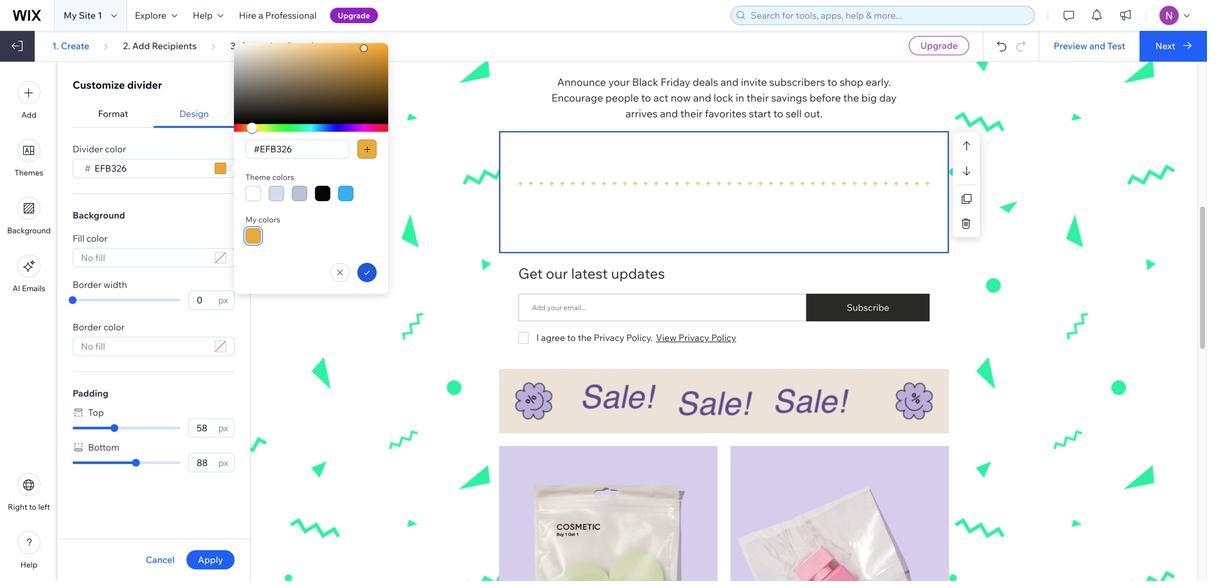Task type: vqa. For each thing, say whether or not it's contained in the screenshot.
st
no



Task type: describe. For each thing, give the bounding box(es) containing it.
bottom
[[88, 442, 119, 453]]

get
[[519, 265, 543, 283]]

design
[[180, 108, 209, 119]]

2.
[[123, 40, 130, 51]]

border for border color
[[73, 322, 102, 333]]

1 horizontal spatial upgrade button
[[910, 36, 970, 55]]

3.
[[231, 40, 238, 51]]

cancel button
[[146, 554, 175, 566]]

colors for theme colors
[[272, 172, 294, 182]]

left
[[38, 502, 50, 512]]

1 horizontal spatial help button
[[185, 0, 231, 31]]

border width
[[73, 279, 127, 290]]

2 px from the top
[[219, 423, 228, 434]]

divider
[[127, 78, 162, 91]]

encourage
[[552, 91, 604, 104]]

to inside button
[[29, 502, 37, 512]]

deals
[[693, 76, 719, 89]]

fill
[[73, 233, 85, 244]]

your for add
[[548, 303, 562, 312]]

2. add recipients link
[[123, 40, 197, 52]]

design button
[[154, 100, 235, 128]]

ai emails button
[[13, 255, 45, 293]]

and down deals
[[694, 91, 712, 104]]

view
[[657, 332, 677, 344]]

our
[[546, 265, 568, 283]]

sell
[[786, 107, 802, 120]]

ai emails
[[13, 284, 45, 293]]

black
[[633, 76, 659, 89]]

customize
[[73, 78, 125, 91]]

i agree to the privacy policy. link
[[537, 332, 653, 344]]

in
[[736, 91, 745, 104]]

themes button
[[15, 139, 43, 178]]

add for add
[[21, 110, 36, 120]]

1. create link
[[52, 40, 89, 52]]

savings
[[772, 91, 808, 104]]

to left 'sell'
[[774, 107, 784, 120]]

1 privacy from the left
[[594, 332, 625, 344]]

my for my colors
[[246, 215, 257, 224]]

add for add your email...
[[532, 303, 546, 312]]

hire a professional
[[239, 10, 317, 21]]

get our latest updates
[[519, 265, 665, 283]]

1 horizontal spatial their
[[747, 91, 769, 104]]

1. create
[[52, 40, 89, 51]]

divider color
[[73, 143, 126, 155]]

0 horizontal spatial help
[[20, 560, 37, 570]]

add your email... link
[[532, 303, 587, 312]]

no fill field for border color
[[77, 338, 211, 356]]

subscribers
[[770, 76, 826, 89]]

0 vertical spatial add
[[132, 40, 150, 51]]

top
[[88, 407, 104, 418]]

px for padding
[[219, 457, 228, 469]]

updates
[[612, 265, 665, 283]]

px for background
[[219, 295, 228, 306]]

latest
[[572, 265, 608, 283]]

to left the act at right top
[[642, 91, 652, 104]]

invite
[[741, 76, 768, 89]]

policy.
[[627, 332, 653, 344]]

tab list containing format
[[73, 100, 235, 128]]

2 privacy from the left
[[679, 332, 710, 344]]

cancel
[[146, 554, 175, 566]]

0 vertical spatial help
[[193, 10, 213, 21]]

campaign
[[240, 40, 284, 51]]

color for divider color
[[105, 143, 126, 155]]

color for fill color
[[87, 233, 108, 244]]

right to left button
[[8, 473, 50, 512]]

view privacy policy link
[[657, 332, 737, 344]]

0 horizontal spatial background
[[7, 226, 51, 235]]

3. campaign overview link
[[231, 40, 326, 52]]

and down the act at right top
[[660, 107, 679, 120]]

act
[[654, 91, 669, 104]]

friday
[[661, 76, 691, 89]]

next
[[1156, 40, 1176, 51]]

explore
[[135, 10, 167, 21]]

theme
[[246, 172, 271, 182]]

people
[[606, 91, 639, 104]]

next button
[[1140, 31, 1208, 62]]

add your email...
[[532, 303, 587, 312]]

favorites
[[705, 107, 747, 120]]

background button
[[7, 197, 51, 235]]

border color
[[73, 322, 125, 333]]

1 vertical spatial help button
[[17, 531, 41, 570]]

big
[[862, 91, 878, 104]]

i agree to the privacy policy. view privacy policy
[[537, 332, 737, 344]]

no fill field for fill color
[[77, 249, 211, 267]]

policy
[[712, 332, 737, 344]]

day
[[880, 91, 897, 104]]

my site 1
[[64, 10, 102, 21]]



Task type: locate. For each thing, give the bounding box(es) containing it.
1 vertical spatial px
[[219, 423, 228, 434]]

privacy right view
[[679, 332, 710, 344]]

upgrade right professional
[[338, 11, 370, 20]]

0 vertical spatial my
[[64, 10, 77, 21]]

privacy
[[594, 332, 625, 344], [679, 332, 710, 344]]

1 horizontal spatial my
[[246, 215, 257, 224]]

1 horizontal spatial privacy
[[679, 332, 710, 344]]

1 horizontal spatial upgrade
[[921, 40, 958, 51]]

1.
[[52, 40, 59, 51]]

0 vertical spatial no fill field
[[250, 140, 345, 158]]

Search for tools, apps, help & more... field
[[747, 6, 1031, 24]]

the down email...
[[578, 332, 592, 344]]

1 vertical spatial color
[[87, 233, 108, 244]]

agree
[[541, 332, 566, 344]]

ai
[[13, 284, 20, 293]]

color right "fill"
[[87, 233, 108, 244]]

0 vertical spatial colors
[[272, 172, 294, 182]]

my down theme
[[246, 215, 257, 224]]

1 vertical spatial your
[[548, 303, 562, 312]]

color
[[105, 143, 126, 155], [87, 233, 108, 244], [104, 322, 125, 333]]

0 vertical spatial the
[[844, 91, 860, 104]]

1 vertical spatial no fill field
[[77, 249, 211, 267]]

before
[[810, 91, 842, 104]]

your
[[609, 76, 630, 89], [548, 303, 562, 312]]

lock
[[714, 91, 734, 104]]

colors for my colors
[[259, 215, 280, 224]]

format
[[98, 108, 128, 119]]

theme colors
[[246, 172, 294, 182]]

No fill field
[[250, 140, 345, 158], [77, 249, 211, 267], [77, 338, 211, 356]]

add up themes button
[[21, 110, 36, 120]]

1 vertical spatial help
[[20, 560, 37, 570]]

to right agree
[[568, 332, 576, 344]]

the down shop
[[844, 91, 860, 104]]

help
[[193, 10, 213, 21], [20, 560, 37, 570]]

0 vertical spatial color
[[105, 143, 126, 155]]

2 vertical spatial px
[[219, 457, 228, 469]]

0 vertical spatial your
[[609, 76, 630, 89]]

0 horizontal spatial upgrade
[[338, 11, 370, 20]]

colors right theme
[[272, 172, 294, 182]]

0 horizontal spatial help button
[[17, 531, 41, 570]]

color right "divider"
[[105, 143, 126, 155]]

shop
[[840, 76, 864, 89]]

border for border width
[[73, 279, 102, 290]]

1 vertical spatial upgrade
[[921, 40, 958, 51]]

and
[[1090, 40, 1106, 51], [721, 76, 739, 89], [694, 91, 712, 104], [660, 107, 679, 120]]

your up people
[[609, 76, 630, 89]]

no fill field down border color
[[77, 338, 211, 356]]

overview
[[286, 40, 326, 51]]

2 vertical spatial no fill field
[[77, 338, 211, 356]]

my left site
[[64, 10, 77, 21]]

help button down right to left
[[17, 531, 41, 570]]

announce
[[558, 76, 607, 89]]

no fill field up theme colors
[[250, 140, 345, 158]]

apply
[[198, 554, 223, 566]]

background
[[73, 210, 125, 221], [7, 226, 51, 235]]

help down right to left
[[20, 560, 37, 570]]

customize divider
[[73, 78, 162, 91]]

0 vertical spatial help button
[[185, 0, 231, 31]]

1 vertical spatial their
[[681, 107, 703, 120]]

to up before on the right top
[[828, 76, 838, 89]]

right to left
[[8, 502, 50, 512]]

background up ai emails button
[[7, 226, 51, 235]]

1 vertical spatial upgrade button
[[910, 36, 970, 55]]

format button
[[73, 100, 154, 128]]

0 horizontal spatial their
[[681, 107, 703, 120]]

None text field
[[193, 291, 215, 309], [193, 419, 215, 437], [193, 291, 215, 309], [193, 419, 215, 437]]

0 horizontal spatial the
[[578, 332, 592, 344]]

my for my site 1
[[64, 10, 77, 21]]

0 horizontal spatial your
[[548, 303, 562, 312]]

upgrade down search for tools, apps, help & more... field
[[921, 40, 958, 51]]

0 vertical spatial px
[[219, 295, 228, 306]]

add inside button
[[21, 110, 36, 120]]

0 vertical spatial border
[[73, 279, 102, 290]]

announce your black friday deals and invite subscribers to shop early. encourage people to act now and lock in their savings before the big day arrives and their favorites start to sell out.
[[552, 76, 900, 120]]

add button
[[17, 81, 41, 120]]

None field
[[91, 160, 211, 178]]

to
[[828, 76, 838, 89], [642, 91, 652, 104], [774, 107, 784, 120], [568, 332, 576, 344], [29, 502, 37, 512]]

1 horizontal spatial background
[[73, 210, 125, 221]]

0 horizontal spatial add
[[21, 110, 36, 120]]

help up recipients
[[193, 10, 213, 21]]

upgrade button right professional
[[330, 8, 378, 23]]

fill color
[[73, 233, 108, 244]]

their up start
[[747, 91, 769, 104]]

1
[[98, 10, 102, 21]]

border down border width
[[73, 322, 102, 333]]

border
[[73, 279, 102, 290], [73, 322, 102, 333]]

3 px from the top
[[219, 457, 228, 469]]

your inside announce your black friday deals and invite subscribers to shop early. encourage people to act now and lock in their savings before the big day arrives and their favorites start to sell out.
[[609, 76, 630, 89]]

upgrade for left upgrade button
[[338, 11, 370, 20]]

divider
[[73, 143, 103, 155]]

2 border from the top
[[73, 322, 102, 333]]

privacy left policy.
[[594, 332, 625, 344]]

width
[[104, 279, 127, 290]]

1 vertical spatial my
[[246, 215, 257, 224]]

professional
[[265, 10, 317, 21]]

no fill field up width
[[77, 249, 211, 267]]

0 vertical spatial upgrade
[[338, 11, 370, 20]]

background up fill color
[[73, 210, 125, 221]]

1 vertical spatial colors
[[259, 215, 280, 224]]

2. add recipients
[[123, 40, 197, 51]]

create
[[61, 40, 89, 51]]

1 horizontal spatial the
[[844, 91, 860, 104]]

your left email...
[[548, 303, 562, 312]]

1 vertical spatial border
[[73, 322, 102, 333]]

my
[[64, 10, 77, 21], [246, 215, 257, 224]]

add right the "2."
[[132, 40, 150, 51]]

and up lock
[[721, 76, 739, 89]]

1 horizontal spatial help
[[193, 10, 213, 21]]

arrives
[[626, 107, 658, 120]]

padding
[[73, 388, 108, 399]]

0 vertical spatial upgrade button
[[330, 8, 378, 23]]

preview
[[1055, 40, 1088, 51]]

help button
[[185, 0, 231, 31], [17, 531, 41, 570]]

their
[[747, 91, 769, 104], [681, 107, 703, 120]]

px
[[219, 295, 228, 306], [219, 423, 228, 434], [219, 457, 228, 469]]

color down width
[[104, 322, 125, 333]]

border left width
[[73, 279, 102, 290]]

the inside announce your black friday deals and invite subscribers to shop early. encourage people to act now and lock in their savings before the big day arrives and their favorites start to sell out.
[[844, 91, 860, 104]]

test
[[1108, 40, 1126, 51]]

#
[[85, 163, 91, 174]]

3. campaign overview
[[231, 40, 326, 51]]

1 vertical spatial the
[[578, 332, 592, 344]]

2 vertical spatial add
[[532, 303, 546, 312]]

the
[[844, 91, 860, 104], [578, 332, 592, 344]]

2 horizontal spatial add
[[532, 303, 546, 312]]

and left test
[[1090, 40, 1106, 51]]

their down the now
[[681, 107, 703, 120]]

0 horizontal spatial my
[[64, 10, 77, 21]]

hire
[[239, 10, 257, 21]]

1 horizontal spatial add
[[132, 40, 150, 51]]

add
[[132, 40, 150, 51], [21, 110, 36, 120], [532, 303, 546, 312]]

hire a professional link
[[231, 0, 325, 31]]

email...
[[564, 303, 587, 312]]

to left left
[[29, 502, 37, 512]]

None text field
[[193, 454, 215, 472]]

add up i
[[532, 303, 546, 312]]

early.
[[866, 76, 891, 89]]

tab list
[[73, 100, 235, 128]]

apply button
[[186, 551, 235, 570]]

0 vertical spatial background
[[73, 210, 125, 221]]

themes
[[15, 168, 43, 178]]

right
[[8, 502, 27, 512]]

1 px from the top
[[219, 295, 228, 306]]

1 vertical spatial add
[[21, 110, 36, 120]]

1 horizontal spatial your
[[609, 76, 630, 89]]

start
[[749, 107, 772, 120]]

help button left hire
[[185, 0, 231, 31]]

out.
[[805, 107, 823, 120]]

i
[[537, 332, 539, 344]]

2 vertical spatial color
[[104, 322, 125, 333]]

recipients
[[152, 40, 197, 51]]

1 border from the top
[[73, 279, 102, 290]]

upgrade button
[[330, 8, 378, 23], [910, 36, 970, 55]]

0 horizontal spatial privacy
[[594, 332, 625, 344]]

colors
[[272, 172, 294, 182], [259, 215, 280, 224]]

0 vertical spatial their
[[747, 91, 769, 104]]

my colors
[[246, 215, 280, 224]]

site
[[79, 10, 96, 21]]

a
[[259, 10, 263, 21]]

preview and test
[[1055, 40, 1126, 51]]

0 horizontal spatial upgrade button
[[330, 8, 378, 23]]

your for announce
[[609, 76, 630, 89]]

emails
[[22, 284, 45, 293]]

upgrade button down search for tools, apps, help & more... field
[[910, 36, 970, 55]]

now
[[671, 91, 691, 104]]

upgrade for right upgrade button
[[921, 40, 958, 51]]

1 vertical spatial background
[[7, 226, 51, 235]]

colors down theme colors
[[259, 215, 280, 224]]

color for border color
[[104, 322, 125, 333]]



